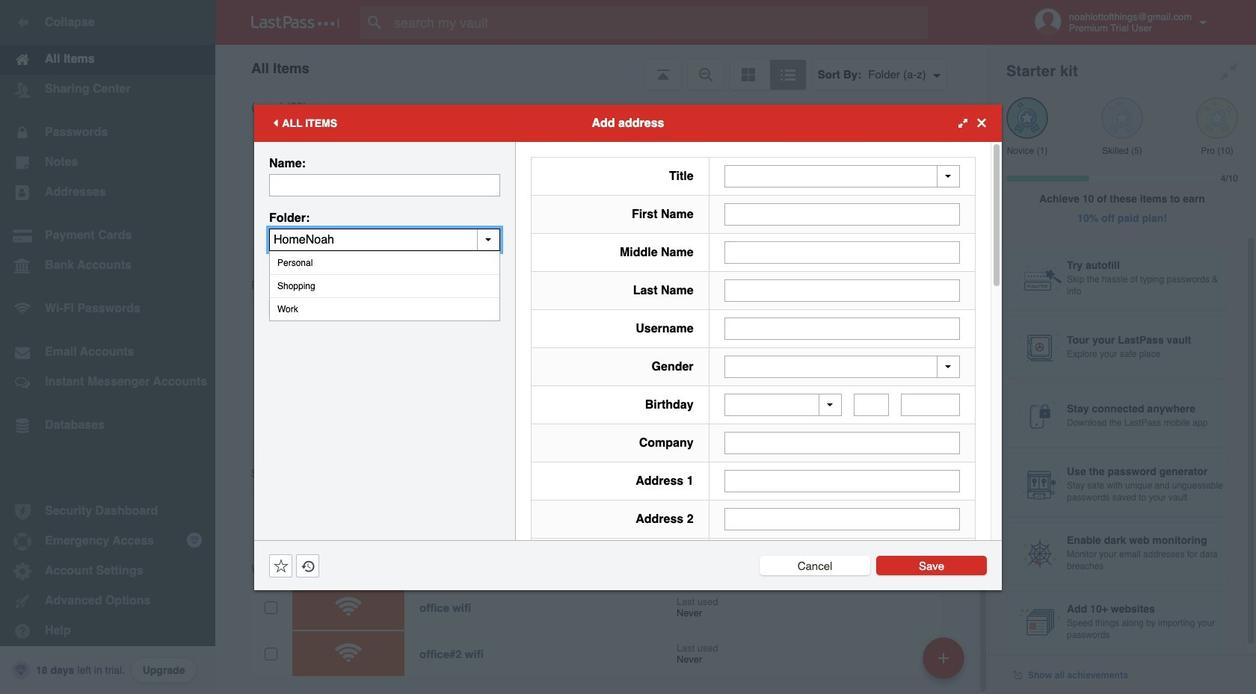 Task type: locate. For each thing, give the bounding box(es) containing it.
dialog
[[254, 104, 1002, 695]]

None text field
[[269, 229, 500, 251], [725, 279, 961, 302], [725, 318, 961, 340], [725, 432, 961, 455], [725, 471, 961, 493], [725, 509, 961, 531], [269, 229, 500, 251], [725, 279, 961, 302], [725, 318, 961, 340], [725, 432, 961, 455], [725, 471, 961, 493], [725, 509, 961, 531]]

lastpass image
[[251, 16, 340, 29]]

None text field
[[269, 174, 500, 196], [725, 203, 961, 226], [725, 241, 961, 264], [854, 394, 890, 417], [902, 394, 961, 417], [269, 174, 500, 196], [725, 203, 961, 226], [725, 241, 961, 264], [854, 394, 890, 417], [902, 394, 961, 417]]

new item image
[[939, 653, 949, 664]]



Task type: describe. For each thing, give the bounding box(es) containing it.
Search search field
[[361, 6, 958, 39]]

new item navigation
[[918, 634, 974, 695]]

search my vault text field
[[361, 6, 958, 39]]

vault options navigation
[[215, 45, 989, 90]]

main navigation navigation
[[0, 0, 215, 695]]



Task type: vqa. For each thing, say whether or not it's contained in the screenshot.
the New item element
no



